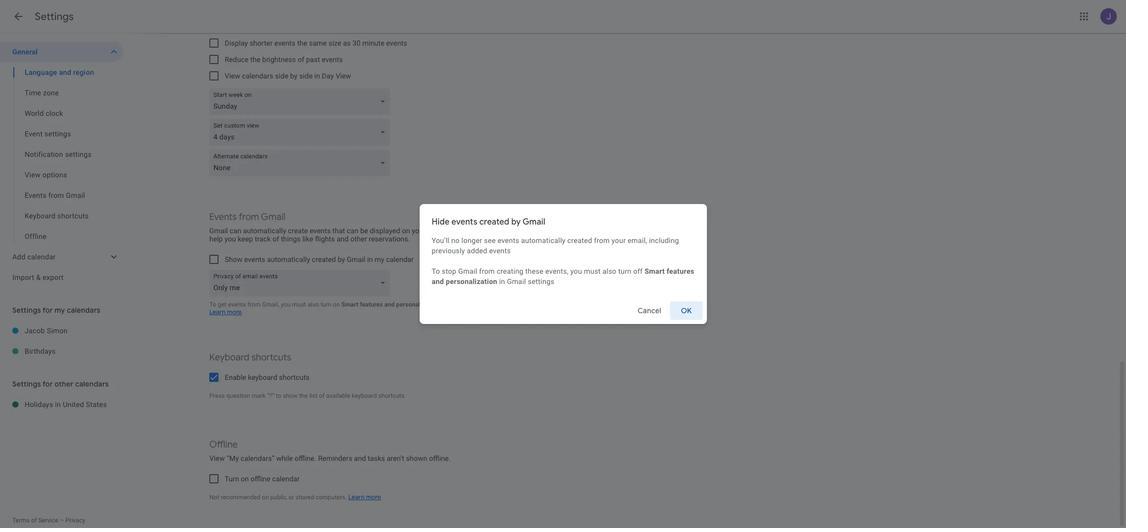 Task type: describe. For each thing, give the bounding box(es) containing it.
1 vertical spatial my
[[55, 306, 65, 315]]

offline for offline
[[25, 233, 47, 241]]

events up longer
[[452, 217, 478, 227]]

turn inside hide events created by gmail dialog
[[619, 267, 632, 276]]

brightness
[[262, 55, 296, 64]]

1 horizontal spatial keyboard shortcuts
[[209, 352, 291, 364]]

available
[[326, 393, 351, 400]]

or
[[289, 494, 294, 502]]

flights
[[315, 235, 335, 243]]

events for events from gmail gmail can automatically create events that can be displayed on your calendar. these events will help you keep track of things like flights and other reservations.
[[209, 211, 237, 223]]

simon
[[47, 327, 68, 335]]

event
[[25, 130, 43, 138]]

settings for settings
[[35, 10, 74, 23]]

event settings
[[25, 130, 71, 138]]

events from gmail
[[25, 191, 85, 200]]

world clock
[[25, 109, 63, 118]]

also inside to get events from gmail, you must also turn on smart features and personalization learn more
[[308, 301, 319, 309]]

united
[[63, 401, 84, 409]]

from down added
[[479, 267, 495, 276]]

and inside to get events from gmail, you must also turn on smart features and personalization learn more
[[385, 301, 395, 309]]

general tree item
[[0, 42, 123, 62]]

events left the that
[[310, 227, 331, 235]]

size
[[329, 39, 342, 47]]

shown
[[406, 455, 427, 463]]

1 horizontal spatial by
[[338, 256, 345, 264]]

track
[[255, 235, 271, 243]]

settings for my calendars tree
[[0, 321, 123, 362]]

1 can from the left
[[230, 227, 241, 235]]

of inside events from gmail gmail can automatically create events that can be displayed on your calendar. these events will help you keep track of things like flights and other reservations.
[[273, 235, 279, 243]]

enable
[[225, 374, 246, 382]]

mark
[[252, 393, 266, 400]]

by for side
[[290, 72, 298, 80]]

&
[[36, 274, 41, 282]]

reduce the brightness of past events
[[225, 55, 343, 64]]

same
[[309, 39, 327, 47]]

press question mark "?" to show the list of available keyboard shortcuts
[[209, 393, 405, 400]]

gmail right stop
[[458, 267, 478, 276]]

you inside to get events from gmail, you must also turn on smart features and personalization learn more
[[281, 301, 291, 309]]

calendar.
[[428, 227, 457, 235]]

reservations.
[[369, 235, 410, 243]]

events down will
[[498, 237, 520, 245]]

of right list
[[319, 393, 325, 400]]

off
[[634, 267, 643, 276]]

gmail right will
[[523, 217, 546, 227]]

on inside to get events from gmail, you must also turn on smart features and personalization learn more
[[333, 301, 340, 309]]

0 vertical spatial calendar
[[386, 256, 414, 264]]

export
[[43, 274, 64, 282]]

terms of service link
[[12, 517, 58, 525]]

as
[[343, 39, 351, 47]]

display
[[225, 39, 248, 47]]

create
[[288, 227, 308, 235]]

shorter
[[250, 39, 273, 47]]

longer
[[462, 237, 482, 245]]

hide
[[432, 217, 450, 227]]

smart inside to get events from gmail, you must also turn on smart features and personalization learn more
[[342, 301, 359, 309]]

show
[[283, 393, 298, 400]]

hide events created by gmail
[[432, 217, 546, 227]]

to for to get events from gmail, you must also turn on smart features and personalization learn more
[[209, 301, 216, 309]]

holidays in united states tree item
[[0, 395, 123, 415]]

show
[[225, 256, 243, 264]]

events right minute
[[386, 39, 407, 47]]

jacob simon
[[25, 327, 68, 335]]

your inside the "you'll no longer see events automatically created from your email, including previously added events"
[[612, 237, 626, 245]]

0 vertical spatial keyboard
[[248, 374, 277, 382]]

service
[[38, 517, 58, 525]]

calendars"
[[241, 455, 275, 463]]

"my
[[227, 455, 239, 463]]

previously
[[432, 247, 465, 255]]

1 offline. from the left
[[295, 455, 316, 463]]

in inside tree item
[[55, 401, 61, 409]]

things
[[281, 235, 301, 243]]

0 vertical spatial the
[[297, 39, 307, 47]]

reduce
[[225, 55, 249, 64]]

these
[[526, 267, 544, 276]]

1 vertical spatial the
[[250, 55, 261, 64]]

offline view "my calendars" while offline. reminders and tasks aren't shown offline.
[[209, 439, 451, 463]]

to get events from gmail, you must also turn on smart features and personalization learn more
[[209, 301, 439, 317]]

terms
[[12, 517, 30, 525]]

you'll no longer see events automatically created from your email, including previously added events
[[432, 237, 679, 255]]

other inside events from gmail gmail can automatically create events that can be displayed on your calendar. these events will help you keep track of things like flights and other reservations.
[[351, 235, 367, 243]]

keyboard shortcuts inside group
[[25, 212, 89, 220]]

in gmail settings
[[498, 278, 555, 286]]

tasks
[[368, 455, 385, 463]]

view calendars side by side in day view
[[225, 72, 351, 80]]

stop
[[442, 267, 457, 276]]

gmail left keep at left top
[[209, 227, 228, 235]]

30
[[353, 39, 361, 47]]

world
[[25, 109, 44, 118]]

hide events created by gmail dialog
[[420, 204, 707, 324]]

while
[[276, 455, 293, 463]]

show events automatically created by gmail in my calendar
[[225, 256, 414, 264]]

day
[[322, 72, 334, 80]]

2 vertical spatial the
[[299, 393, 308, 400]]

be
[[360, 227, 368, 235]]

view options
[[25, 171, 67, 179]]

events down the size
[[322, 55, 343, 64]]

get
[[218, 301, 227, 309]]

2 offline. from the left
[[429, 455, 451, 463]]

view right day
[[336, 72, 351, 80]]

0 vertical spatial learn more link
[[209, 309, 242, 317]]

0 vertical spatial created
[[480, 217, 510, 227]]

display shorter events the same size as 30 minute events
[[225, 39, 407, 47]]

0 vertical spatial calendars
[[242, 72, 273, 80]]

to
[[276, 393, 282, 400]]

view inside group
[[25, 171, 41, 179]]

help
[[209, 235, 223, 243]]

events up see at the left top of the page
[[480, 227, 501, 235]]

offline
[[251, 475, 271, 484]]

0 horizontal spatial calendar
[[272, 475, 300, 484]]

from inside to get events from gmail, you must also turn on smart features and personalization learn more
[[248, 301, 261, 309]]

notification
[[25, 150, 63, 159]]

birthdays link
[[25, 341, 123, 362]]

settings heading
[[35, 10, 74, 23]]

must inside hide events created by gmail dialog
[[584, 267, 601, 276]]

events inside to get events from gmail, you must also turn on smart features and personalization learn more
[[228, 301, 246, 309]]

events down see at the left top of the page
[[489, 247, 511, 255]]

your inside events from gmail gmail can automatically create events that can be displayed on your calendar. these events will help you keep track of things like flights and other reservations.
[[412, 227, 426, 235]]

you inside events from gmail gmail can automatically create events that can be displayed on your calendar. these events will help you keep track of things like flights and other reservations.
[[225, 235, 236, 243]]

gmail down options
[[66, 191, 85, 200]]

not recommended on public or shared computers. learn more
[[209, 494, 381, 502]]

holidays
[[25, 401, 53, 409]]

1 horizontal spatial learn
[[349, 494, 365, 502]]

events,
[[546, 267, 569, 276]]

these
[[458, 227, 478, 235]]

general
[[12, 48, 38, 56]]

in left day
[[315, 72, 320, 80]]

smart inside smart features and personalization
[[645, 267, 665, 276]]

time zone
[[25, 89, 59, 97]]

displayed
[[370, 227, 400, 235]]



Task type: vqa. For each thing, say whether or not it's contained in the screenshot.
the right 'early'
no



Task type: locate. For each thing, give the bounding box(es) containing it.
0 horizontal spatial other
[[55, 380, 74, 389]]

0 horizontal spatial your
[[412, 227, 426, 235]]

offline up "import & export"
[[25, 233, 47, 241]]

2 vertical spatial automatically
[[267, 256, 310, 264]]

2 vertical spatial settings
[[528, 278, 555, 286]]

2 vertical spatial you
[[281, 301, 291, 309]]

0 vertical spatial must
[[584, 267, 601, 276]]

1 horizontal spatial created
[[480, 217, 510, 227]]

1 vertical spatial more
[[366, 494, 381, 502]]

offline up "my
[[209, 439, 238, 451]]

0 horizontal spatial by
[[290, 72, 298, 80]]

email,
[[628, 237, 648, 245]]

automatically left "create"
[[243, 227, 286, 235]]

0 vertical spatial for
[[43, 306, 53, 315]]

0 vertical spatial settings
[[35, 10, 74, 23]]

to for to stop gmail from creating these events, you must also turn off
[[432, 267, 440, 276]]

gmail down creating
[[507, 278, 526, 286]]

0 horizontal spatial keyboard shortcuts
[[25, 212, 89, 220]]

1 vertical spatial calendars
[[67, 306, 100, 315]]

settings for settings for my calendars
[[12, 306, 41, 315]]

from inside tree
[[48, 191, 64, 200]]

from down options
[[48, 191, 64, 200]]

2 vertical spatial created
[[312, 256, 336, 264]]

clock
[[46, 109, 63, 118]]

1 vertical spatial features
[[360, 301, 383, 309]]

by
[[290, 72, 298, 80], [512, 217, 521, 227], [338, 256, 345, 264]]

time
[[25, 89, 41, 97]]

import
[[12, 274, 34, 282]]

created up events, at the bottom of the page
[[568, 237, 592, 245]]

press
[[209, 393, 225, 400]]

you right the help
[[225, 235, 236, 243]]

1 horizontal spatial must
[[584, 267, 601, 276]]

my up the "jacob simon" tree item
[[55, 306, 65, 315]]

automatically for longer
[[521, 237, 566, 245]]

your left calendar.
[[412, 227, 426, 235]]

must inside to get events from gmail, you must also turn on smart features and personalization learn more
[[292, 301, 306, 309]]

automatically inside the "you'll no longer see events automatically created from your email, including previously added events"
[[521, 237, 566, 245]]

"?"
[[267, 393, 275, 400]]

1 horizontal spatial smart
[[645, 267, 665, 276]]

1 horizontal spatial my
[[375, 256, 385, 264]]

group
[[0, 62, 123, 247]]

1 horizontal spatial offline.
[[429, 455, 451, 463]]

0 vertical spatial also
[[603, 267, 617, 276]]

and inside events from gmail gmail can automatically create events that can be displayed on your calendar. these events will help you keep track of things like flights and other reservations.
[[337, 235, 349, 243]]

to left stop
[[432, 267, 440, 276]]

group containing time zone
[[0, 62, 123, 247]]

features
[[667, 267, 695, 276], [360, 301, 383, 309]]

settings down to stop gmail from creating these events, you must also turn off
[[528, 278, 555, 286]]

2 for from the top
[[43, 380, 53, 389]]

like
[[303, 235, 313, 243]]

also right gmail,
[[308, 301, 319, 309]]

keyboard up enable
[[209, 352, 250, 364]]

not
[[209, 494, 219, 502]]

1 horizontal spatial calendar
[[386, 256, 414, 264]]

holidays in united states link
[[25, 395, 123, 415]]

can right the help
[[230, 227, 241, 235]]

reminders
[[318, 455, 352, 463]]

keyboard shortcuts up enable
[[209, 352, 291, 364]]

calendars for settings for other calendars
[[75, 380, 109, 389]]

1 horizontal spatial side
[[299, 72, 313, 80]]

events right get in the bottom left of the page
[[228, 301, 246, 309]]

my
[[375, 256, 385, 264], [55, 306, 65, 315]]

the left list
[[299, 393, 308, 400]]

1 horizontal spatial your
[[612, 237, 626, 245]]

0 vertical spatial settings
[[45, 130, 71, 138]]

0 horizontal spatial my
[[55, 306, 65, 315]]

also
[[603, 267, 617, 276], [308, 301, 319, 309]]

for up jacob simon
[[43, 306, 53, 315]]

import & export
[[12, 274, 64, 282]]

from inside events from gmail gmail can automatically create events that can be displayed on your calendar. these events will help you keep track of things like flights and other reservations.
[[239, 211, 259, 223]]

0 vertical spatial learn
[[209, 309, 226, 317]]

from up keep at left top
[[239, 211, 259, 223]]

by up the "you'll no longer see events automatically created from your email, including previously added events"
[[512, 217, 521, 227]]

ok
[[681, 306, 692, 316]]

tree containing general
[[0, 42, 123, 288]]

1 vertical spatial automatically
[[521, 237, 566, 245]]

keyboard shortcuts
[[25, 212, 89, 220], [209, 352, 291, 364]]

keyboard inside group
[[25, 212, 55, 220]]

and
[[337, 235, 349, 243], [432, 278, 444, 286], [385, 301, 395, 309], [354, 455, 366, 463]]

view inside offline view "my calendars" while offline. reminders and tasks aren't shown offline.
[[209, 455, 225, 463]]

1 horizontal spatial more
[[366, 494, 381, 502]]

0 vertical spatial personalization
[[446, 278, 498, 286]]

learn more link
[[209, 309, 242, 317], [349, 494, 381, 502]]

0 horizontal spatial to
[[209, 301, 216, 309]]

personalization inside to get events from gmail, you must also turn on smart features and personalization learn more
[[396, 301, 439, 309]]

1 horizontal spatial keyboard
[[352, 393, 377, 400]]

must
[[584, 267, 601, 276], [292, 301, 306, 309]]

0 horizontal spatial keyboard
[[25, 212, 55, 220]]

tree
[[0, 42, 123, 288]]

by for gmail
[[512, 217, 521, 227]]

the left same
[[297, 39, 307, 47]]

recommended
[[221, 494, 261, 502]]

1 horizontal spatial you
[[281, 301, 291, 309]]

settings
[[45, 130, 71, 138], [65, 150, 92, 159], [528, 278, 555, 286]]

1 vertical spatial turn
[[321, 301, 332, 309]]

birthdays
[[25, 348, 56, 356]]

0 vertical spatial smart
[[645, 267, 665, 276]]

view down the reduce
[[225, 72, 240, 80]]

calendar down reservations.
[[386, 256, 414, 264]]

1 horizontal spatial turn
[[619, 267, 632, 276]]

enable keyboard shortcuts
[[225, 374, 310, 382]]

0 vertical spatial turn
[[619, 267, 632, 276]]

1 vertical spatial keyboard shortcuts
[[209, 352, 291, 364]]

0 horizontal spatial can
[[230, 227, 241, 235]]

other
[[351, 235, 367, 243], [55, 380, 74, 389]]

1 horizontal spatial can
[[347, 227, 359, 235]]

can left "be"
[[347, 227, 359, 235]]

settings for other calendars
[[12, 380, 109, 389]]

events down view options
[[25, 191, 47, 200]]

1 horizontal spatial other
[[351, 235, 367, 243]]

turn left "off"
[[619, 267, 632, 276]]

features inside smart features and personalization
[[667, 267, 695, 276]]

that
[[333, 227, 345, 235]]

on down show events automatically created by gmail in my calendar
[[333, 301, 340, 309]]

keyboard
[[25, 212, 55, 220], [209, 352, 250, 364]]

aren't
[[387, 455, 405, 463]]

created up see at the left top of the page
[[480, 217, 510, 227]]

more inside to get events from gmail, you must also turn on smart features and personalization learn more
[[227, 309, 242, 317]]

on left public
[[262, 494, 269, 502]]

public
[[271, 494, 287, 502]]

1 horizontal spatial to
[[432, 267, 440, 276]]

events inside group
[[25, 191, 47, 200]]

my down reservations.
[[375, 256, 385, 264]]

offline inside offline view "my calendars" while offline. reminders and tasks aren't shown offline.
[[209, 439, 238, 451]]

2 vertical spatial calendars
[[75, 380, 109, 389]]

0 horizontal spatial offline
[[25, 233, 47, 241]]

2 side from the left
[[299, 72, 313, 80]]

features inside to get events from gmail, you must also turn on smart features and personalization learn more
[[360, 301, 383, 309]]

terms of service – privacy
[[12, 517, 85, 525]]

1 vertical spatial keyboard
[[209, 352, 250, 364]]

1 vertical spatial by
[[512, 217, 521, 227]]

1 vertical spatial created
[[568, 237, 592, 245]]

events right show
[[244, 256, 265, 264]]

smart features and personalization
[[432, 267, 695, 286]]

1 vertical spatial for
[[43, 380, 53, 389]]

0 horizontal spatial smart
[[342, 301, 359, 309]]

your
[[412, 227, 426, 235], [612, 237, 626, 245]]

2 horizontal spatial created
[[568, 237, 592, 245]]

1 vertical spatial smart
[[342, 301, 359, 309]]

keyboard
[[248, 374, 277, 382], [352, 393, 377, 400]]

calendars up states at the bottom left of the page
[[75, 380, 109, 389]]

on right displayed
[[402, 227, 410, 235]]

turn down show events automatically created by gmail in my calendar
[[321, 301, 332, 309]]

shortcuts inside group
[[57, 212, 89, 220]]

0 horizontal spatial you
[[225, 235, 236, 243]]

calendars up the "jacob simon" tree item
[[67, 306, 100, 315]]

turn inside to get events from gmail, you must also turn on smart features and personalization learn more
[[321, 301, 332, 309]]

in down reservations.
[[367, 256, 373, 264]]

0 vertical spatial to
[[432, 267, 440, 276]]

calendars down the reduce
[[242, 72, 273, 80]]

holidays in united states
[[25, 401, 107, 409]]

settings up jacob
[[12, 306, 41, 315]]

view left options
[[25, 171, 41, 179]]

shortcuts
[[57, 212, 89, 220], [252, 352, 291, 364], [279, 374, 310, 382], [379, 393, 405, 400]]

to left get in the bottom left of the page
[[209, 301, 216, 309]]

by down reduce the brightness of past events
[[290, 72, 298, 80]]

0 horizontal spatial turn
[[321, 301, 332, 309]]

1 horizontal spatial also
[[603, 267, 617, 276]]

1 vertical spatial must
[[292, 301, 306, 309]]

offline. right shown
[[429, 455, 451, 463]]

notification settings
[[25, 150, 92, 159]]

on
[[402, 227, 410, 235], [333, 301, 340, 309], [241, 475, 249, 484], [262, 494, 269, 502]]

0 horizontal spatial personalization
[[396, 301, 439, 309]]

question
[[226, 393, 250, 400]]

1 horizontal spatial learn more link
[[349, 494, 381, 502]]

0 horizontal spatial learn more link
[[209, 309, 242, 317]]

in down creating
[[499, 278, 505, 286]]

for
[[43, 306, 53, 315], [43, 380, 53, 389]]

0 vertical spatial keyboard shortcuts
[[25, 212, 89, 220]]

0 horizontal spatial offline.
[[295, 455, 316, 463]]

1 for from the top
[[43, 306, 53, 315]]

from
[[48, 191, 64, 200], [239, 211, 259, 223], [594, 237, 610, 245], [479, 267, 495, 276], [248, 301, 261, 309]]

keep
[[238, 235, 253, 243]]

1 vertical spatial settings
[[65, 150, 92, 159]]

computers.
[[316, 494, 347, 502]]

keyboard up the mark
[[248, 374, 277, 382]]

cancel button
[[633, 299, 666, 323]]

0 horizontal spatial learn
[[209, 309, 226, 317]]

automatically inside events from gmail gmail can automatically create events that can be displayed on your calendar. these events will help you keep track of things like flights and other reservations.
[[243, 227, 286, 235]]

0 vertical spatial my
[[375, 256, 385, 264]]

of right terms
[[31, 517, 37, 525]]

will
[[502, 227, 513, 235]]

on inside "not recommended on public or shared computers. learn more"
[[262, 494, 269, 502]]

the
[[297, 39, 307, 47], [250, 55, 261, 64], [299, 393, 308, 400]]

personalization inside smart features and personalization
[[446, 278, 498, 286]]

2 horizontal spatial by
[[512, 217, 521, 227]]

0 vertical spatial features
[[667, 267, 695, 276]]

for for other
[[43, 380, 53, 389]]

side down reduce the brightness of past events
[[275, 72, 289, 80]]

no
[[452, 237, 460, 245]]

jacob
[[25, 327, 45, 335]]

settings right go back icon
[[35, 10, 74, 23]]

calendar
[[386, 256, 414, 264], [272, 475, 300, 484]]

for up holidays
[[43, 380, 53, 389]]

settings for settings for other calendars
[[12, 380, 41, 389]]

of left past
[[298, 55, 304, 64]]

for for my
[[43, 306, 53, 315]]

you right events, at the bottom of the page
[[571, 267, 582, 276]]

1 horizontal spatial events
[[209, 211, 237, 223]]

automatically for gmail
[[243, 227, 286, 235]]

to inside hide events created by gmail dialog
[[432, 267, 440, 276]]

events up the help
[[209, 211, 237, 223]]

zone
[[43, 89, 59, 97]]

to inside to get events from gmail, you must also turn on smart features and personalization learn more
[[209, 301, 216, 309]]

0 vertical spatial events
[[25, 191, 47, 200]]

minute
[[363, 39, 385, 47]]

other right the that
[[351, 235, 367, 243]]

0 horizontal spatial events
[[25, 191, 47, 200]]

1 vertical spatial settings
[[12, 306, 41, 315]]

personalization
[[446, 278, 498, 286], [396, 301, 439, 309]]

by inside dialog
[[512, 217, 521, 227]]

automatically up to stop gmail from creating these events, you must also turn off
[[521, 237, 566, 245]]

keyboard down events from gmail
[[25, 212, 55, 220]]

in inside hide events created by gmail dialog
[[499, 278, 505, 286]]

of right track
[[273, 235, 279, 243]]

settings up holidays
[[12, 380, 41, 389]]

the down shorter
[[250, 55, 261, 64]]

offline. right 'while'
[[295, 455, 316, 463]]

from inside the "you'll no longer see events automatically created from your email, including previously added events"
[[594, 237, 610, 245]]

calendars
[[242, 72, 273, 80], [67, 306, 100, 315], [75, 380, 109, 389]]

1 vertical spatial events
[[209, 211, 237, 223]]

1 vertical spatial calendar
[[272, 475, 300, 484]]

settings for my calendars
[[12, 306, 100, 315]]

turn on offline calendar
[[225, 475, 300, 484]]

ok button
[[670, 299, 703, 323]]

and inside smart features and personalization
[[432, 278, 444, 286]]

from left email,
[[594, 237, 610, 245]]

must right gmail,
[[292, 301, 306, 309]]

see
[[484, 237, 496, 245]]

more right get in the bottom left of the page
[[227, 309, 242, 317]]

and inside offline view "my calendars" while offline. reminders and tasks aren't shown offline.
[[354, 455, 366, 463]]

0 vertical spatial automatically
[[243, 227, 286, 235]]

events from gmail gmail can automatically create events that can be displayed on your calendar. these events will help you keep track of things like flights and other reservations.
[[209, 211, 513, 243]]

past
[[306, 55, 320, 64]]

0 vertical spatial by
[[290, 72, 298, 80]]

0 horizontal spatial also
[[308, 301, 319, 309]]

created inside the "you'll no longer see events automatically created from your email, including previously added events"
[[568, 237, 592, 245]]

events up reduce the brightness of past events
[[275, 39, 296, 47]]

1 horizontal spatial features
[[667, 267, 695, 276]]

2 can from the left
[[347, 227, 359, 235]]

can
[[230, 227, 241, 235], [347, 227, 359, 235]]

keyboard right available
[[352, 393, 377, 400]]

0 vertical spatial other
[[351, 235, 367, 243]]

learn more link right computers.
[[349, 494, 381, 502]]

0 vertical spatial offline
[[25, 233, 47, 241]]

also left "off"
[[603, 267, 617, 276]]

in left united
[[55, 401, 61, 409]]

events inside events from gmail gmail can automatically create events that can be displayed on your calendar. these events will help you keep track of things like flights and other reservations.
[[209, 211, 237, 223]]

you inside hide events created by gmail dialog
[[571, 267, 582, 276]]

settings inside hide events created by gmail dialog
[[528, 278, 555, 286]]

side down past
[[299, 72, 313, 80]]

states
[[86, 401, 107, 409]]

2 horizontal spatial you
[[571, 267, 582, 276]]

on right turn
[[241, 475, 249, 484]]

list
[[309, 393, 318, 400]]

0 horizontal spatial created
[[312, 256, 336, 264]]

you right gmail,
[[281, 301, 291, 309]]

0 horizontal spatial side
[[275, 72, 289, 80]]

learn more link left gmail,
[[209, 309, 242, 317]]

privacy
[[65, 517, 85, 525]]

1 vertical spatial your
[[612, 237, 626, 245]]

settings up notification settings
[[45, 130, 71, 138]]

including
[[649, 237, 679, 245]]

settings
[[35, 10, 74, 23], [12, 306, 41, 315], [12, 380, 41, 389]]

2 vertical spatial settings
[[12, 380, 41, 389]]

settings for notification settings
[[65, 150, 92, 159]]

also inside hide events created by gmail dialog
[[603, 267, 617, 276]]

calendar up or
[[272, 475, 300, 484]]

jacob simon tree item
[[0, 321, 123, 341]]

on inside events from gmail gmail can automatically create events that can be displayed on your calendar. these events will help you keep track of things like flights and other reservations.
[[402, 227, 410, 235]]

by down the that
[[338, 256, 345, 264]]

learn inside to get events from gmail, you must also turn on smart features and personalization learn more
[[209, 309, 226, 317]]

1 side from the left
[[275, 72, 289, 80]]

events for events from gmail
[[25, 191, 47, 200]]

offline for offline view "my calendars" while offline. reminders and tasks aren't shown offline.
[[209, 439, 238, 451]]

automatically down the things
[[267, 256, 310, 264]]

offline inside group
[[25, 233, 47, 241]]

1 horizontal spatial keyboard
[[209, 352, 250, 364]]

1 vertical spatial keyboard
[[352, 393, 377, 400]]

settings up options
[[65, 150, 92, 159]]

other up holidays in united states
[[55, 380, 74, 389]]

options
[[42, 171, 67, 179]]

to
[[432, 267, 440, 276], [209, 301, 216, 309]]

calendars for settings for my calendars
[[67, 306, 100, 315]]

your left email,
[[612, 237, 626, 245]]

must right events, at the bottom of the page
[[584, 267, 601, 276]]

0 horizontal spatial keyboard
[[248, 374, 277, 382]]

1 vertical spatial learn
[[349, 494, 365, 502]]

gmail up track
[[261, 211, 286, 223]]

to stop gmail from creating these events, you must also turn off
[[432, 267, 645, 276]]

view left "my
[[209, 455, 225, 463]]

1 vertical spatial learn more link
[[349, 494, 381, 502]]

gmail down "be"
[[347, 256, 366, 264]]

smart
[[645, 267, 665, 276], [342, 301, 359, 309]]

go back image
[[12, 10, 25, 23]]

0 vertical spatial you
[[225, 235, 236, 243]]

gmail,
[[262, 301, 279, 309]]

created down flights at the left top of the page
[[312, 256, 336, 264]]

1 vertical spatial other
[[55, 380, 74, 389]]

keyboard shortcuts down events from gmail
[[25, 212, 89, 220]]

turn
[[619, 267, 632, 276], [321, 301, 332, 309]]

more down 'tasks'
[[366, 494, 381, 502]]

tree item
[[0, 62, 123, 83]]

settings for event settings
[[45, 130, 71, 138]]

0 vertical spatial keyboard
[[25, 212, 55, 220]]

from left gmail,
[[248, 301, 261, 309]]

birthdays tree item
[[0, 341, 123, 362]]



